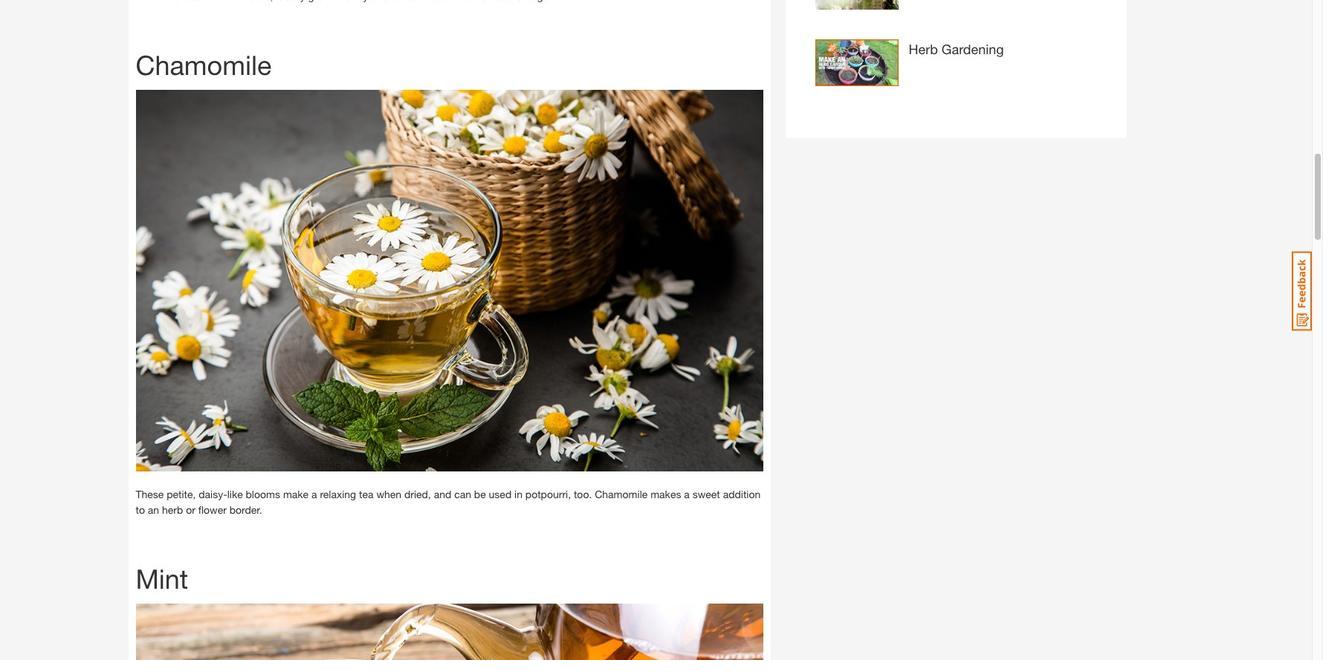Task type: locate. For each thing, give the bounding box(es) containing it.
1 vertical spatial chamomile
[[595, 489, 648, 501]]

1 a from the left
[[311, 489, 317, 501]]

too.
[[574, 489, 592, 501]]

how to grow herbs indoors image
[[815, 0, 898, 10]]

in
[[514, 489, 523, 501]]

herb
[[162, 504, 183, 517]]

these
[[136, 489, 164, 501]]

chamomile
[[136, 49, 271, 81], [595, 489, 648, 501]]

makes
[[650, 489, 681, 501]]

flower
[[198, 504, 227, 517]]

addition
[[723, 489, 761, 501]]

and
[[434, 489, 451, 501]]

a left the sweet
[[684, 489, 690, 501]]

gardening
[[942, 41, 1004, 57]]

like
[[227, 489, 243, 501]]

herb gardening link
[[815, 39, 1038, 101]]

can
[[454, 489, 471, 501]]

herb gardening image
[[815, 39, 898, 86]]

1 horizontal spatial chamomile
[[595, 489, 648, 501]]

0 horizontal spatial a
[[311, 489, 317, 501]]

feedback link image
[[1292, 251, 1312, 332]]

relaxing
[[320, 489, 356, 501]]

dried,
[[404, 489, 431, 501]]

border.
[[229, 504, 262, 517]]

be
[[474, 489, 486, 501]]

a
[[311, 489, 317, 501], [684, 489, 690, 501]]

petite,
[[167, 489, 196, 501]]

0 horizontal spatial chamomile
[[136, 49, 271, 81]]

1 horizontal spatial a
[[684, 489, 690, 501]]

a right make
[[311, 489, 317, 501]]

when
[[376, 489, 401, 501]]

these petite, daisy-like blooms make a relaxing tea when dried, and can be used in potpourri, too. chamomile makes a sweet addition to an herb or flower border.
[[136, 489, 761, 517]]

a cup of tea with chamomile blooms image
[[136, 90, 763, 472]]



Task type: vqa. For each thing, say whether or not it's contained in the screenshot.
rightmost Store
no



Task type: describe. For each thing, give the bounding box(es) containing it.
chamomile inside these petite, daisy-like blooms make a relaxing tea when dried, and can be used in potpourri, too. chamomile makes a sweet addition to an herb or flower border.
[[595, 489, 648, 501]]

mint
[[136, 564, 188, 596]]

or
[[186, 504, 195, 517]]

potpourri,
[[525, 489, 571, 501]]

herb
[[909, 41, 938, 57]]

sweet
[[693, 489, 720, 501]]

a cup of tea with mint image
[[136, 604, 763, 661]]

used
[[489, 489, 512, 501]]

2 a from the left
[[684, 489, 690, 501]]

0 vertical spatial chamomile
[[136, 49, 271, 81]]

an
[[148, 504, 159, 517]]

tea
[[359, 489, 373, 501]]

daisy-
[[199, 489, 227, 501]]

blooms
[[246, 489, 280, 501]]

to
[[136, 504, 145, 517]]

make
[[283, 489, 309, 501]]

herb gardening
[[909, 41, 1004, 57]]



